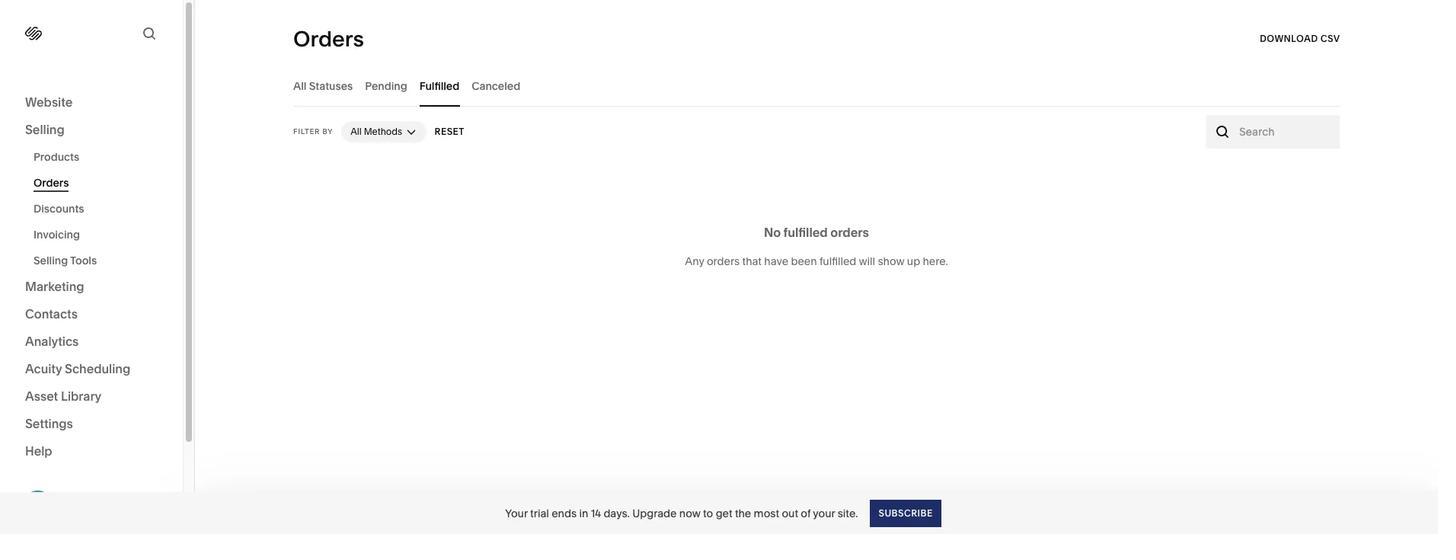 Task type: describe. For each thing, give the bounding box(es) containing it.
pending button
[[365, 65, 408, 107]]

tab list containing all statuses
[[293, 65, 1341, 107]]

up
[[908, 255, 921, 268]]

subscribe button
[[871, 500, 942, 527]]

ends
[[552, 506, 577, 520]]

to
[[704, 506, 714, 520]]

asset library link
[[25, 388, 158, 406]]

1 vertical spatial fulfilled
[[820, 255, 857, 268]]

reset button
[[435, 118, 465, 146]]

0 horizontal spatial orders
[[707, 255, 740, 268]]

selling for selling
[[25, 122, 65, 137]]

fulfilled
[[420, 79, 460, 93]]

out
[[782, 506, 799, 520]]

all statuses
[[293, 79, 353, 93]]

analytics
[[25, 334, 79, 349]]

0 vertical spatial fulfilled
[[784, 225, 828, 240]]

website
[[25, 95, 73, 110]]

most
[[754, 506, 780, 520]]

now
[[680, 506, 701, 520]]

orders link
[[34, 170, 166, 196]]

pending
[[365, 79, 408, 93]]

days.
[[604, 506, 630, 520]]

download
[[1260, 33, 1318, 44]]

methods
[[364, 126, 402, 137]]

all statuses button
[[293, 65, 353, 107]]

all methods
[[351, 126, 402, 137]]

of
[[801, 506, 811, 520]]

marketing
[[25, 279, 84, 294]]

selling for selling tools
[[34, 254, 68, 268]]

csv
[[1321, 33, 1341, 44]]

statuses
[[309, 79, 353, 93]]

the
[[735, 506, 752, 520]]

0 vertical spatial orders
[[831, 225, 870, 240]]

filter by
[[293, 127, 333, 136]]

help link
[[25, 443, 52, 460]]

contacts link
[[25, 306, 158, 324]]

discounts
[[34, 202, 84, 216]]

selling tools link
[[34, 248, 166, 274]]

by
[[323, 127, 333, 136]]

selling link
[[25, 121, 158, 139]]

Search field
[[1240, 123, 1332, 140]]

subscribe
[[879, 507, 933, 519]]

reset
[[435, 126, 465, 137]]

upgrade
[[633, 506, 677, 520]]

asset
[[25, 389, 58, 404]]

download csv
[[1260, 33, 1341, 44]]

in
[[580, 506, 589, 520]]



Task type: locate. For each thing, give the bounding box(es) containing it.
canceled button
[[472, 65, 521, 107]]

trial
[[531, 506, 549, 520]]

fulfilled
[[784, 225, 828, 240], [820, 255, 857, 268]]

get
[[716, 506, 733, 520]]

fulfilled button
[[420, 65, 460, 107]]

1 horizontal spatial orders
[[293, 26, 364, 52]]

your
[[813, 506, 836, 520]]

orders up will
[[831, 225, 870, 240]]

1 vertical spatial selling
[[34, 254, 68, 268]]

settings link
[[25, 415, 158, 434]]

been
[[791, 255, 818, 268]]

0 vertical spatial all
[[293, 79, 307, 93]]

all left methods
[[351, 126, 362, 137]]

orders
[[293, 26, 364, 52], [34, 176, 69, 190]]

settings
[[25, 416, 73, 431]]

fulfilled up the been
[[784, 225, 828, 240]]

1 vertical spatial all
[[351, 126, 362, 137]]

download csv button
[[1260, 25, 1341, 53]]

library
[[61, 389, 102, 404]]

all left the statuses
[[293, 79, 307, 93]]

contacts
[[25, 306, 78, 322]]

all inside button
[[293, 79, 307, 93]]

scheduling
[[65, 361, 130, 377]]

orders
[[831, 225, 870, 240], [707, 255, 740, 268]]

0 horizontal spatial all
[[293, 79, 307, 93]]

1 vertical spatial orders
[[707, 255, 740, 268]]

0 vertical spatial orders
[[293, 26, 364, 52]]

invoicing
[[34, 228, 80, 242]]

selling down website
[[25, 122, 65, 137]]

orders down products at the left top of page
[[34, 176, 69, 190]]

discounts link
[[34, 196, 166, 222]]

all for all statuses
[[293, 79, 307, 93]]

fulfilled left will
[[820, 255, 857, 268]]

help
[[25, 444, 52, 459]]

that
[[743, 255, 762, 268]]

asset library
[[25, 389, 102, 404]]

any
[[685, 255, 705, 268]]

invoicing link
[[34, 222, 166, 248]]

orders right any
[[707, 255, 740, 268]]

all methods button
[[342, 121, 427, 143]]

will
[[859, 255, 876, 268]]

14
[[591, 506, 601, 520]]

canceled
[[472, 79, 521, 93]]

all inside "button"
[[351, 126, 362, 137]]

have
[[765, 255, 789, 268]]

show
[[878, 255, 905, 268]]

0 horizontal spatial orders
[[34, 176, 69, 190]]

selling up 'marketing'
[[34, 254, 68, 268]]

selling tools
[[34, 254, 97, 268]]

tools
[[70, 254, 97, 268]]

site.
[[838, 506, 859, 520]]

any orders that have been fulfilled will show up here.
[[685, 255, 949, 268]]

marketing link
[[25, 278, 158, 296]]

1 horizontal spatial all
[[351, 126, 362, 137]]

your
[[505, 506, 528, 520]]

0 vertical spatial selling
[[25, 122, 65, 137]]

all for all methods
[[351, 126, 362, 137]]

orders inside "link"
[[34, 176, 69, 190]]

products
[[34, 150, 79, 164]]

your trial ends in 14 days. upgrade now to get the most out of your site.
[[505, 506, 859, 520]]

products link
[[34, 144, 166, 170]]

here.
[[923, 255, 949, 268]]

filter
[[293, 127, 320, 136]]

selling
[[25, 122, 65, 137], [34, 254, 68, 268]]

no
[[764, 225, 781, 240]]

orders up the statuses
[[293, 26, 364, 52]]

acuity scheduling link
[[25, 361, 158, 379]]

website link
[[25, 94, 158, 112]]

tab list
[[293, 65, 1341, 107]]

acuity
[[25, 361, 62, 377]]

1 vertical spatial orders
[[34, 176, 69, 190]]

1 horizontal spatial orders
[[831, 225, 870, 240]]

no fulfilled orders
[[764, 225, 870, 240]]

all
[[293, 79, 307, 93], [351, 126, 362, 137]]

acuity scheduling
[[25, 361, 130, 377]]

analytics link
[[25, 333, 158, 351]]



Task type: vqa. For each thing, say whether or not it's contained in the screenshot.
Orders to the right
yes



